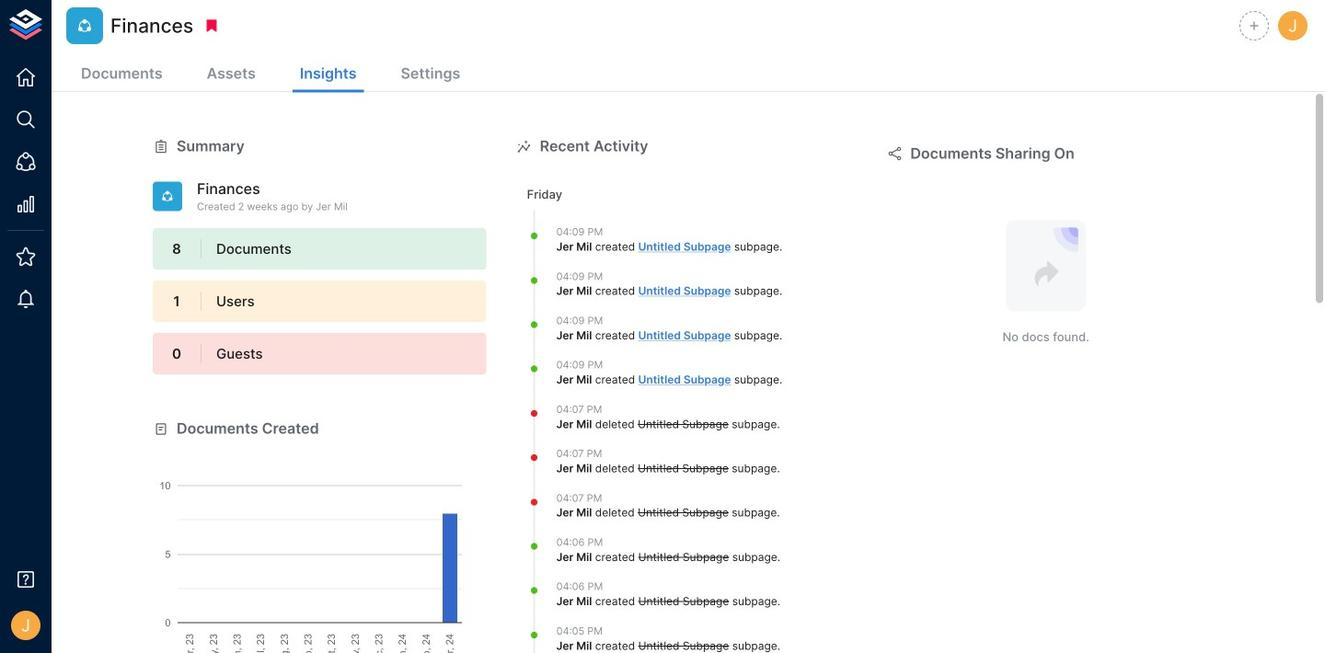 Task type: describe. For each thing, give the bounding box(es) containing it.
a chart. element
[[153, 440, 487, 654]]

remove bookmark image
[[204, 17, 220, 34]]



Task type: vqa. For each thing, say whether or not it's contained in the screenshot.
the topmost Bookmark icon
no



Task type: locate. For each thing, give the bounding box(es) containing it.
a chart. image
[[153, 440, 487, 654]]



